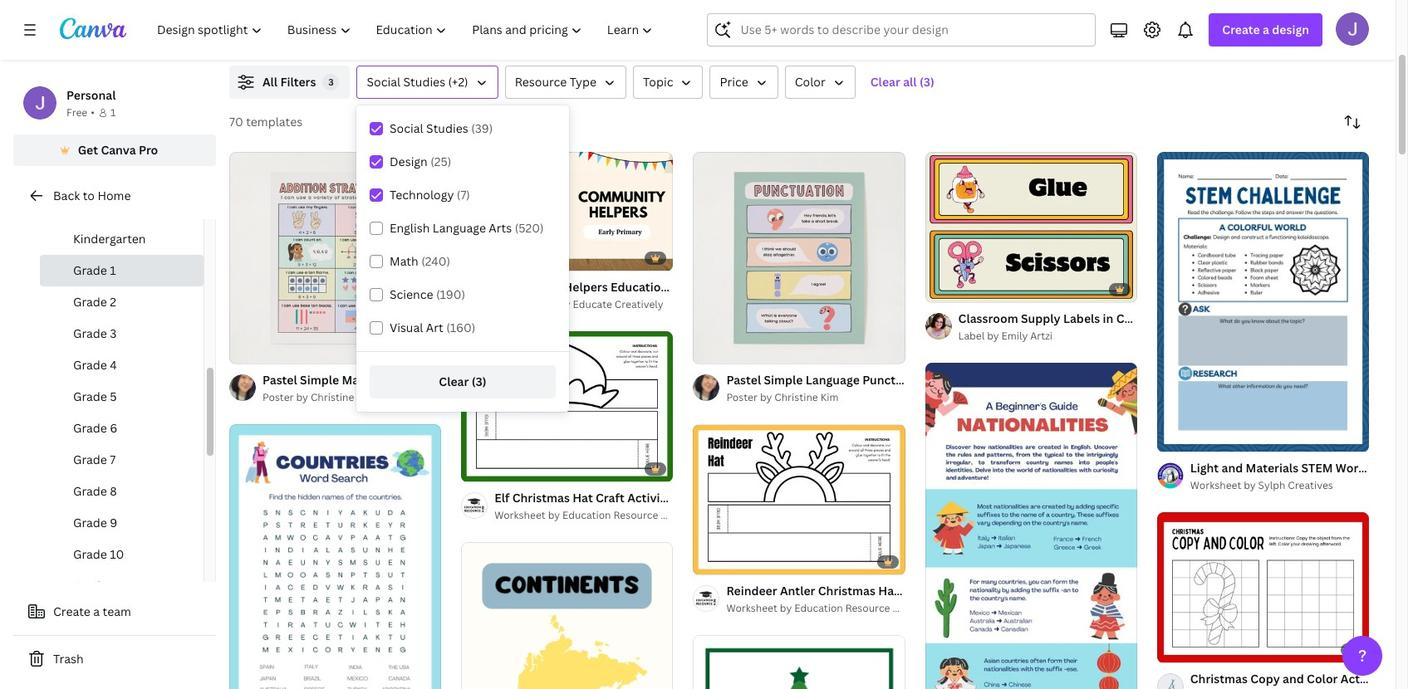 Task type: describe. For each thing, give the bounding box(es) containing it.
color
[[795, 74, 826, 90]]

social studies (39)
[[390, 121, 493, 136]]

topic button
[[633, 66, 704, 99]]

presentation by educate creatively link
[[495, 297, 674, 313]]

trash link
[[13, 643, 216, 677]]

(160)
[[446, 320, 476, 336]]

resource for poster by christine kim
[[846, 602, 891, 616]]

grade 2 link
[[40, 287, 204, 318]]

classroom
[[959, 311, 1019, 327]]

light and materials stem worksheet in link
[[1191, 460, 1409, 478]]

by inside pastel simple language punctuation poster poster by christine kim
[[760, 391, 772, 405]]

poster by christine kim link for math
[[263, 390, 441, 407]]

label by emily artzi link
[[959, 328, 1138, 345]]

topic
[[643, 74, 674, 90]]

1 for "classroom supply labels in colorful retro  style" image
[[937, 283, 942, 295]]

grade for grade 6
[[73, 421, 107, 436]]

resource type
[[515, 74, 597, 90]]

creatives
[[1289, 479, 1334, 493]]

(3) inside button
[[472, 374, 487, 390]]

color button
[[785, 66, 856, 99]]

canva
[[101, 142, 136, 158]]

0 vertical spatial 4
[[956, 283, 961, 295]]

grade 3
[[73, 326, 117, 342]]

grade 4 link
[[40, 350, 204, 381]]

presentation by educate creatively
[[495, 297, 664, 312]]

(7)
[[457, 187, 470, 203]]

christmas copy and color activity in white red simple illustrative style image
[[1158, 513, 1370, 663]]

grade 5 link
[[40, 381, 204, 413]]

pastel for pastel simple language punctuation poster
[[727, 373, 761, 388]]

colorful
[[1117, 311, 1163, 327]]

(190)
[[436, 287, 466, 303]]

grade 4
[[73, 357, 117, 373]]

grade 3 link
[[40, 318, 204, 350]]

design
[[390, 154, 428, 170]]

1 of 16
[[1169, 643, 1198, 656]]

nationalities infographic in white blue cute fun style image
[[926, 363, 1138, 690]]

math (240)
[[390, 253, 451, 269]]

worksheet by education resource hub for poster by christine kim
[[727, 602, 913, 616]]

visual art (160)
[[390, 320, 476, 336]]

get
[[78, 142, 98, 158]]

pro
[[139, 142, 158, 158]]

1 for pastel simple math addition strategies poster image
[[241, 344, 246, 357]]

by inside light and materials stem worksheet in worksheet by sylph creatives
[[1244, 479, 1256, 493]]

1 for pastel simple language punctuation poster "image"
[[705, 344, 710, 357]]

grade 1
[[73, 263, 116, 278]]

1 vertical spatial 3
[[110, 326, 117, 342]]

4 inside 'link'
[[110, 357, 117, 373]]

by inside classroom supply labels in colorful retro  style label by emily artzi
[[987, 329, 999, 343]]

back to home link
[[13, 180, 216, 213]]

grade 7
[[73, 452, 116, 468]]

7
[[110, 452, 116, 468]]

get canva pro
[[78, 142, 158, 158]]

1 of 2 for pastel simple math addition strategies poster image
[[241, 344, 265, 357]]

3 filter options selected element
[[323, 74, 339, 91]]

resource inside resource type button
[[515, 74, 567, 90]]

all filters
[[263, 74, 316, 90]]

1 of 2 for pastel simple language punctuation poster "image"
[[705, 344, 729, 357]]

classroom supply labels in colorful retro  style image
[[926, 152, 1138, 302]]

create a design
[[1223, 22, 1310, 37]]

christine inside pastel simple language punctuation poster poster by christine kim
[[775, 391, 818, 405]]

light
[[1191, 460, 1219, 476]]

grade 2
[[73, 294, 116, 310]]

label
[[959, 329, 985, 343]]

light and materials stem worksheet in worksheet by sylph creatives
[[1191, 460, 1409, 493]]

grade 10
[[73, 547, 124, 563]]

get canva pro button
[[13, 135, 216, 166]]

pastel simple math addition strategies poster poster by christine kim
[[263, 373, 522, 405]]

grade for grade 11
[[73, 578, 107, 594]]

sylph
[[1259, 479, 1286, 493]]

english language arts (520)
[[390, 220, 544, 236]]

70
[[229, 114, 243, 130]]

social for social studies (+2)
[[367, 74, 401, 90]]

worksheet by education resource hub link for poster by christine kim
[[727, 601, 913, 618]]

classroom supply labels in colorful retro  style link
[[959, 310, 1229, 328]]

presentation
[[495, 297, 556, 312]]

science (190)
[[390, 287, 466, 303]]

creatively
[[615, 297, 664, 312]]

grade 6
[[73, 421, 117, 436]]

supply
[[1021, 311, 1061, 327]]

Search search field
[[741, 14, 1086, 46]]

pre-
[[73, 199, 96, 215]]

team
[[103, 604, 131, 620]]

0 vertical spatial 3
[[328, 76, 334, 88]]

clear (3) button
[[370, 366, 556, 399]]

price button
[[710, 66, 779, 99]]

emily
[[1002, 329, 1028, 343]]

grade for grade 9
[[73, 515, 107, 531]]

pastel simple language punctuation poster image
[[693, 152, 906, 364]]

labels
[[1064, 311, 1101, 327]]

9
[[110, 515, 117, 531]]

worksheet by sylph creatives link
[[1191, 478, 1370, 495]]

stem
[[1302, 460, 1334, 476]]

1 of 3
[[1169, 432, 1193, 445]]

free
[[66, 106, 87, 120]]

kindergarten
[[73, 231, 146, 247]]

community helpers educational  presentation in colorful fun style image
[[461, 152, 674, 271]]

all
[[904, 74, 917, 90]]

pre-school link
[[40, 192, 204, 224]]

grade 9
[[73, 515, 117, 531]]

of for light and materials stem worksheet in
[[1176, 432, 1186, 445]]

style
[[1200, 311, 1229, 327]]

by inside pastel simple math addition strategies poster poster by christine kim
[[296, 391, 308, 405]]

1 for the christmas copy and color activity in white red simple illustrative style image
[[1169, 643, 1174, 656]]

strategies
[[426, 373, 483, 388]]

create for create a design
[[1223, 22, 1261, 37]]

social for social studies (39)
[[390, 121, 424, 136]]

70 templates
[[229, 114, 303, 130]]

1 of 16 link
[[1158, 513, 1370, 663]]

0 horizontal spatial language
[[433, 220, 486, 236]]

studies for (39)
[[426, 121, 469, 136]]

materials
[[1246, 460, 1299, 476]]

5
[[110, 389, 117, 405]]



Task type: vqa. For each thing, say whether or not it's contained in the screenshot.
Terms
no



Task type: locate. For each thing, give the bounding box(es) containing it.
in inside classroom supply labels in colorful retro  style label by emily artzi
[[1103, 311, 1114, 327]]

1
[[110, 106, 116, 120], [110, 263, 116, 278], [937, 283, 942, 295], [241, 344, 246, 357], [705, 344, 710, 357], [1169, 432, 1174, 445], [1169, 643, 1174, 656]]

0 vertical spatial education
[[563, 509, 611, 523]]

0 vertical spatial worksheet by education resource hub link
[[495, 508, 681, 525]]

retro
[[1166, 311, 1197, 327]]

1 horizontal spatial language
[[806, 373, 860, 388]]

pastel inside pastel simple language punctuation poster poster by christine kim
[[727, 373, 761, 388]]

clear for clear (3)
[[439, 374, 469, 390]]

0 horizontal spatial poster by christine kim link
[[263, 390, 441, 407]]

0 vertical spatial social
[[367, 74, 401, 90]]

1 inside 1 of 3 link
[[1169, 432, 1174, 445]]

0 horizontal spatial hub
[[661, 509, 681, 523]]

grade 7 link
[[40, 445, 204, 476]]

(520)
[[515, 220, 544, 236]]

hub for poster by christine kim
[[893, 602, 913, 616]]

0 horizontal spatial math
[[342, 373, 371, 388]]

price
[[720, 74, 749, 90]]

templates
[[246, 114, 303, 130]]

home
[[98, 188, 131, 204]]

education for presentation by educate creatively
[[563, 509, 611, 523]]

worksheet by education resource hub link for presentation by educate creatively
[[495, 508, 681, 525]]

2 poster by christine kim link from the left
[[727, 390, 906, 407]]

1 simple from the left
[[300, 373, 339, 388]]

clear down (160)
[[439, 374, 469, 390]]

1 horizontal spatial clear
[[871, 74, 901, 90]]

11
[[110, 578, 122, 594]]

school
[[96, 199, 134, 215]]

visual
[[390, 320, 423, 336]]

create down grade 11 on the bottom of the page
[[53, 604, 90, 620]]

pre-school
[[73, 199, 134, 215]]

1 of 2 link
[[229, 152, 441, 364], [693, 152, 906, 364]]

5 grade from the top
[[73, 389, 107, 405]]

1 pastel from the left
[[263, 373, 297, 388]]

kindergarten link
[[40, 224, 204, 255]]

0 horizontal spatial christine
[[311, 391, 354, 405]]

punctuation
[[863, 373, 932, 388]]

1 horizontal spatial poster by christine kim link
[[727, 390, 906, 407]]

1 vertical spatial (3)
[[472, 374, 487, 390]]

0 horizontal spatial create
[[53, 604, 90, 620]]

7 grade from the top
[[73, 452, 107, 468]]

2 1 of 2 link from the left
[[693, 152, 906, 364]]

in inside light and materials stem worksheet in worksheet by sylph creatives
[[1400, 460, 1409, 476]]

1 horizontal spatial 1 of 2 link
[[693, 152, 906, 364]]

clear left all
[[871, 74, 901, 90]]

a for team
[[93, 604, 100, 620]]

0 vertical spatial in
[[1103, 311, 1114, 327]]

create inside dropdown button
[[1223, 22, 1261, 37]]

grade left 6
[[73, 421, 107, 436]]

8 grade from the top
[[73, 484, 107, 500]]

clear (3)
[[439, 374, 487, 390]]

studies up (25)
[[426, 121, 469, 136]]

grade left "9"
[[73, 515, 107, 531]]

0 horizontal spatial pastel
[[263, 373, 297, 388]]

personal
[[66, 87, 116, 103]]

2 for pastel simple math addition strategies poster image
[[259, 344, 265, 357]]

2 vertical spatial resource
[[846, 602, 891, 616]]

worksheet by education resource hub for presentation by educate creatively
[[495, 509, 681, 523]]

resource
[[515, 74, 567, 90], [614, 509, 658, 523], [846, 602, 891, 616]]

by
[[559, 297, 571, 312], [987, 329, 999, 343], [296, 391, 308, 405], [760, 391, 772, 405], [1244, 479, 1256, 493], [548, 509, 560, 523], [780, 602, 792, 616]]

1 horizontal spatial worksheet by education resource hub
[[727, 602, 913, 616]]

0 horizontal spatial 1 of 2 link
[[229, 152, 441, 364]]

1 horizontal spatial 2
[[259, 344, 265, 357]]

1 horizontal spatial (3)
[[920, 74, 935, 90]]

10
[[110, 547, 124, 563]]

grade 5
[[73, 389, 117, 405]]

pastel simple language punctuation poster link
[[727, 372, 972, 390]]

1 vertical spatial language
[[806, 373, 860, 388]]

1 vertical spatial education
[[795, 602, 843, 616]]

2 vertical spatial 3
[[1188, 432, 1193, 445]]

grade for grade 5
[[73, 389, 107, 405]]

1 christine from the left
[[311, 391, 354, 405]]

0 horizontal spatial education
[[563, 509, 611, 523]]

english
[[390, 220, 430, 236]]

language down (7)
[[433, 220, 486, 236]]

0 vertical spatial clear
[[871, 74, 901, 90]]

grade for grade 1
[[73, 263, 107, 278]]

3 up light
[[1188, 432, 1193, 445]]

3 down the grade 2 link
[[110, 326, 117, 342]]

grade down grade 1
[[73, 294, 107, 310]]

christine
[[311, 391, 354, 405], [775, 391, 818, 405]]

0 vertical spatial a
[[1263, 22, 1270, 37]]

grade left 10
[[73, 547, 107, 563]]

all
[[263, 74, 278, 90]]

1 inside the 1 of 4 link
[[937, 283, 942, 295]]

create left 'design'
[[1223, 22, 1261, 37]]

studies left (+2)
[[404, 74, 446, 90]]

0 horizontal spatial worksheet by education resource hub link
[[495, 508, 681, 525]]

(3) down (160)
[[472, 374, 487, 390]]

studies
[[404, 74, 446, 90], [426, 121, 469, 136]]

education for poster by christine kim
[[795, 602, 843, 616]]

2 christine from the left
[[775, 391, 818, 405]]

1 vertical spatial math
[[342, 373, 371, 388]]

6
[[110, 421, 117, 436]]

art
[[426, 320, 444, 336]]

grade down grade 2
[[73, 326, 107, 342]]

grade for grade 8
[[73, 484, 107, 500]]

social
[[367, 74, 401, 90], [390, 121, 424, 136]]

0 horizontal spatial clear
[[439, 374, 469, 390]]

1 of 2
[[241, 344, 265, 357], [705, 344, 729, 357]]

(39)
[[471, 121, 493, 136]]

and
[[1222, 460, 1244, 476]]

trash
[[53, 652, 84, 667]]

math inside pastel simple math addition strategies poster poster by christine kim
[[342, 373, 371, 388]]

0 horizontal spatial a
[[93, 604, 100, 620]]

christine down pastel simple math addition strategies poster link
[[311, 391, 354, 405]]

0 vertical spatial (3)
[[920, 74, 935, 90]]

1 of 3 link
[[1158, 152, 1370, 452]]

back to home
[[53, 188, 131, 204]]

1 vertical spatial social
[[390, 121, 424, 136]]

create a team
[[53, 604, 131, 620]]

1 vertical spatial in
[[1400, 460, 1409, 476]]

light and materials stem worksheet in blue illustrative style image
[[1158, 152, 1370, 452]]

2 1 of 2 from the left
[[705, 344, 729, 357]]

1 vertical spatial resource
[[614, 509, 658, 523]]

pastel inside pastel simple math addition strategies poster poster by christine kim
[[263, 373, 297, 388]]

1 kim from the left
[[357, 391, 375, 405]]

1 grade from the top
[[73, 263, 107, 278]]

0 horizontal spatial kim
[[357, 391, 375, 405]]

science
[[390, 287, 434, 303]]

math left addition
[[342, 373, 371, 388]]

11 grade from the top
[[73, 578, 107, 594]]

social inside social studies (+2) button
[[367, 74, 401, 90]]

0 vertical spatial create
[[1223, 22, 1261, 37]]

16
[[1188, 643, 1198, 656]]

clear inside button
[[871, 74, 901, 90]]

poster by christine kim link
[[263, 390, 441, 407], [727, 390, 906, 407]]

2 pastel from the left
[[727, 373, 761, 388]]

create
[[1223, 22, 1261, 37], [53, 604, 90, 620]]

poster by christine kim link for language
[[727, 390, 906, 407]]

create for create a team
[[53, 604, 90, 620]]

1 vertical spatial hub
[[893, 602, 913, 616]]

grade for grade 2
[[73, 294, 107, 310]]

1 horizontal spatial hub
[[893, 602, 913, 616]]

1 horizontal spatial a
[[1263, 22, 1270, 37]]

4 up classroom
[[956, 283, 961, 295]]

a inside dropdown button
[[1263, 22, 1270, 37]]

grade 11 link
[[40, 571, 204, 603]]

of for classroom supply labels in colorful retro  style
[[944, 283, 953, 295]]

countries word search worksheet blue in cute fun style image
[[229, 425, 441, 690]]

1 vertical spatial worksheet by education resource hub
[[727, 602, 913, 616]]

grade for grade 3
[[73, 326, 107, 342]]

2 grade from the top
[[73, 294, 107, 310]]

grade down grade 3
[[73, 357, 107, 373]]

simple for math
[[300, 373, 339, 388]]

social up design
[[390, 121, 424, 136]]

2 horizontal spatial resource
[[846, 602, 891, 616]]

0 horizontal spatial 2
[[110, 294, 116, 310]]

1 horizontal spatial kim
[[821, 391, 839, 405]]

0 horizontal spatial 3
[[110, 326, 117, 342]]

grade left 5
[[73, 389, 107, 405]]

studies for (+2)
[[404, 74, 446, 90]]

hub for presentation by educate creatively
[[661, 509, 681, 523]]

simple for language
[[764, 373, 803, 388]]

clear all (3)
[[871, 74, 935, 90]]

4 grade from the top
[[73, 357, 107, 373]]

1 horizontal spatial resource
[[614, 509, 658, 523]]

create a design button
[[1210, 13, 1323, 47]]

1 of 4
[[937, 283, 961, 295]]

1 horizontal spatial education
[[795, 602, 843, 616]]

0 vertical spatial resource
[[515, 74, 567, 90]]

grade for grade 10
[[73, 547, 107, 563]]

0 vertical spatial math
[[390, 253, 419, 269]]

addition
[[374, 373, 423, 388]]

9 grade from the top
[[73, 515, 107, 531]]

education
[[563, 509, 611, 523], [795, 602, 843, 616]]

(25)
[[431, 154, 452, 170]]

0 horizontal spatial 4
[[110, 357, 117, 373]]

3 grade from the top
[[73, 326, 107, 342]]

kim inside pastel simple language punctuation poster poster by christine kim
[[821, 391, 839, 405]]

grade up grade 2
[[73, 263, 107, 278]]

a
[[1263, 22, 1270, 37], [93, 604, 100, 620]]

2 for pastel simple language punctuation poster "image"
[[724, 344, 729, 357]]

free •
[[66, 106, 95, 120]]

resource for presentation by educate creatively
[[614, 509, 658, 523]]

pastel simple math addition strategies poster image
[[229, 152, 441, 364]]

pastel
[[263, 373, 297, 388], [727, 373, 761, 388]]

clear
[[871, 74, 901, 90], [439, 374, 469, 390]]

1 horizontal spatial math
[[390, 253, 419, 269]]

language inside pastel simple language punctuation poster poster by christine kim
[[806, 373, 860, 388]]

0 horizontal spatial 1 of 2
[[241, 344, 265, 357]]

clear all (3) button
[[863, 66, 943, 99]]

grade 10 link
[[40, 539, 204, 571]]

a inside button
[[93, 604, 100, 620]]

studies inside button
[[404, 74, 446, 90]]

Sort by button
[[1336, 106, 1370, 139]]

1 horizontal spatial 1 of 2
[[705, 344, 729, 357]]

6 grade from the top
[[73, 421, 107, 436]]

christine inside pastel simple math addition strategies poster poster by christine kim
[[311, 391, 354, 405]]

christine down 'pastel simple language punctuation poster' link
[[775, 391, 818, 405]]

1 vertical spatial worksheet by education resource hub link
[[727, 601, 913, 618]]

elf christmas hat craft activity in green white simple lined style image
[[461, 332, 674, 482]]

a left 'design'
[[1263, 22, 1270, 37]]

social right 3 filter options selected element on the top left
[[367, 74, 401, 90]]

grade 6 link
[[40, 413, 204, 445]]

language left punctuation
[[806, 373, 860, 388]]

simple inside pastel simple math addition strategies poster poster by christine kim
[[300, 373, 339, 388]]

1 horizontal spatial christine
[[775, 391, 818, 405]]

kim inside pastel simple math addition strategies poster poster by christine kim
[[357, 391, 375, 405]]

1 of 4 link
[[926, 152, 1138, 303]]

2 simple from the left
[[764, 373, 803, 388]]

grade for grade 4
[[73, 357, 107, 373]]

4 up 5
[[110, 357, 117, 373]]

0 vertical spatial studies
[[404, 74, 446, 90]]

1 horizontal spatial create
[[1223, 22, 1261, 37]]

grade left 8
[[73, 484, 107, 500]]

math
[[390, 253, 419, 269], [342, 373, 371, 388]]

reindeer antler christmas hat craft activity in white yellow simple lined style image
[[693, 425, 906, 575]]

grade 9 link
[[40, 508, 204, 539]]

1 vertical spatial studies
[[426, 121, 469, 136]]

grade 11
[[73, 578, 122, 594]]

of for pastel simple language punctuation poster
[[712, 344, 721, 357]]

educate
[[573, 297, 612, 312]]

kim down pastel simple math addition strategies poster link
[[357, 391, 375, 405]]

None search field
[[708, 13, 1097, 47]]

1 horizontal spatial simple
[[764, 373, 803, 388]]

2 horizontal spatial 2
[[724, 344, 729, 357]]

(3) inside button
[[920, 74, 935, 90]]

(+2)
[[448, 74, 468, 90]]

0 vertical spatial language
[[433, 220, 486, 236]]

0 vertical spatial worksheet by education resource hub
[[495, 509, 681, 523]]

1 horizontal spatial 3
[[328, 76, 334, 88]]

•
[[91, 106, 95, 120]]

1 for light and materials stem worksheet in blue illustrative style image on the right of the page
[[1169, 432, 1174, 445]]

simple
[[300, 373, 339, 388], [764, 373, 803, 388]]

simple inside pastel simple language punctuation poster poster by christine kim
[[764, 373, 803, 388]]

2 kim from the left
[[821, 391, 839, 405]]

grade up create a team
[[73, 578, 107, 594]]

math left (240)
[[390, 253, 419, 269]]

a for design
[[1263, 22, 1270, 37]]

grade for grade 7
[[73, 452, 107, 468]]

back
[[53, 188, 80, 204]]

1 horizontal spatial worksheet by education resource hub link
[[727, 601, 913, 618]]

3 right filters
[[328, 76, 334, 88]]

grade left "7"
[[73, 452, 107, 468]]

1 inside 1 of 16 link
[[1169, 643, 1174, 656]]

8
[[110, 484, 117, 500]]

a left team
[[93, 604, 100, 620]]

language
[[433, 220, 486, 236], [806, 373, 860, 388]]

clear for clear all (3)
[[871, 74, 901, 90]]

1 vertical spatial 4
[[110, 357, 117, 373]]

0 horizontal spatial resource
[[515, 74, 567, 90]]

0 vertical spatial hub
[[661, 509, 681, 523]]

create inside button
[[53, 604, 90, 620]]

jacob simon image
[[1336, 12, 1370, 46]]

1 vertical spatial clear
[[439, 374, 469, 390]]

0 horizontal spatial simple
[[300, 373, 339, 388]]

2 horizontal spatial 3
[[1188, 432, 1193, 445]]

0 horizontal spatial (3)
[[472, 374, 487, 390]]

1 1 of 2 link from the left
[[229, 152, 441, 364]]

kim down 'pastel simple language punctuation poster' link
[[821, 391, 839, 405]]

10 grade from the top
[[73, 547, 107, 563]]

decorate a christmas tree worksheet in white green illustrative style image
[[693, 636, 906, 690]]

1 1 of 2 from the left
[[241, 344, 265, 357]]

(240)
[[422, 253, 451, 269]]

pastel for pastel simple math addition strategies poster
[[263, 373, 297, 388]]

0 horizontal spatial in
[[1103, 311, 1114, 327]]

arts
[[489, 220, 512, 236]]

design
[[1273, 22, 1310, 37]]

1 vertical spatial a
[[93, 604, 100, 620]]

clear inside button
[[439, 374, 469, 390]]

worksheet by education resource hub
[[495, 509, 681, 523], [727, 602, 913, 616]]

0 horizontal spatial worksheet by education resource hub
[[495, 509, 681, 523]]

(3) right all
[[920, 74, 935, 90]]

1 horizontal spatial in
[[1400, 460, 1409, 476]]

top level navigation element
[[146, 13, 668, 47]]

kim
[[357, 391, 375, 405], [821, 391, 839, 405]]

1 poster by christine kim link from the left
[[263, 390, 441, 407]]

1 horizontal spatial 4
[[956, 283, 961, 295]]

in
[[1103, 311, 1114, 327], [1400, 460, 1409, 476]]

continents world asia document in yellow blue white illustrative style image
[[461, 543, 674, 690]]

1 horizontal spatial pastel
[[727, 373, 761, 388]]

artzi
[[1031, 329, 1053, 343]]

1 vertical spatial create
[[53, 604, 90, 620]]



